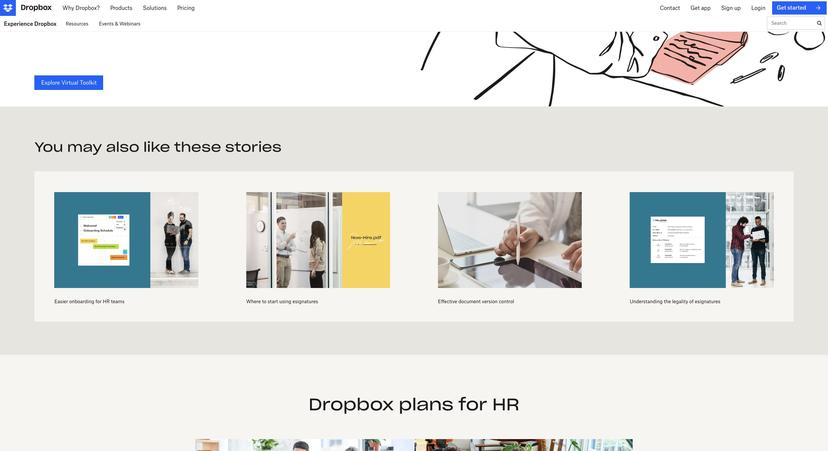 Task type: describe. For each thing, give the bounding box(es) containing it.
started
[[794, 5, 812, 11]]

for for plans
[[459, 394, 488, 415]]

solutions button
[[136, 0, 170, 16]]

for for onboarding
[[96, 299, 102, 304]]

easier onboarding for hr teams link
[[54, 298, 198, 305]]

sign in
[[753, 5, 771, 11]]

get for get started
[[783, 5, 792, 11]]

get started link
[[778, 1, 827, 15]]

hr for dropbox plans for hr
[[492, 394, 520, 415]]

why dropbox? button
[[55, 0, 103, 16]]

explore virtual toolkit
[[41, 79, 97, 86]]

manager facilitating virtual teambuilding workshop with remote employees image
[[414, 0, 828, 106]]

experience dropbox link
[[0, 16, 60, 31]]

teams
[[111, 299, 125, 304]]

dropbox?
[[74, 5, 98, 11]]

products
[[108, 5, 130, 11]]

get app
[[723, 5, 743, 11]]

0 vertical spatial dropbox
[[34, 20, 56, 27]]

get started
[[783, 5, 812, 11]]

hr for easier onboarding for hr teams
[[103, 299, 110, 304]]

pricing link
[[170, 0, 198, 16]]

onboarding
[[69, 299, 94, 304]]

get for get app
[[723, 5, 732, 11]]

understanding the legality of esignatures
[[630, 299, 721, 304]]

why dropbox?
[[61, 5, 98, 11]]

like
[[143, 138, 170, 155]]

two people having a discussion in front of a large computer monitor image
[[195, 439, 414, 451]]

also
[[106, 138, 139, 155]]

understanding the legality of esignatures image
[[630, 192, 774, 288]]

the
[[664, 299, 671, 304]]

explore
[[41, 79, 60, 86]]

solutions
[[141, 5, 165, 11]]

effective document version control link
[[438, 298, 582, 305]]

explore virtual toolkit link
[[35, 75, 103, 90]]

effective document version control
[[438, 299, 514, 304]]

legality
[[672, 299, 688, 304]]

plans
[[399, 394, 454, 415]]

search
[[772, 20, 787, 26]]

events
[[99, 21, 114, 26]]

pricing
[[175, 5, 193, 11]]



Task type: vqa. For each thing, say whether or not it's contained in the screenshot.
in
yes



Task type: locate. For each thing, give the bounding box(es) containing it.
get
[[723, 5, 732, 11], [783, 5, 792, 11]]

esignatures
[[293, 299, 318, 304], [695, 299, 721, 304]]

2 esignatures from the left
[[695, 299, 721, 304]]

get left "app"
[[723, 5, 732, 11]]

for
[[96, 299, 102, 304], [459, 394, 488, 415]]

0 vertical spatial hr
[[103, 299, 110, 304]]

stories
[[225, 138, 282, 155]]

get inside button
[[723, 5, 732, 11]]

0 horizontal spatial hr
[[103, 299, 110, 304]]

search image
[[818, 21, 822, 25]]

a group of people sitting on a couch, looking at a person holding a laptop that shows a colorful graph image
[[415, 439, 633, 451]]

you
[[35, 138, 63, 155]]

esignatures for where to start using esignatures
[[293, 299, 318, 304]]

1 vertical spatial hr
[[492, 394, 520, 415]]

esignatures right using
[[293, 299, 318, 304]]

resources link
[[66, 16, 88, 31]]

effective
[[438, 299, 457, 304]]

1 horizontal spatial get
[[783, 5, 792, 11]]

webinars
[[120, 21, 140, 26]]

contact button
[[687, 0, 717, 16]]

virtual
[[61, 79, 78, 86]]

1 horizontal spatial dropbox
[[309, 394, 394, 415]]

where to start using esignatures link
[[246, 298, 390, 305]]

easier
[[54, 299, 68, 304]]

may
[[67, 138, 102, 155]]

of
[[690, 299, 694, 304]]

1 get from the left
[[723, 5, 732, 11]]

resources
[[66, 21, 88, 26]]

0 vertical spatial for
[[96, 299, 102, 304]]

1 horizontal spatial for
[[459, 394, 488, 415]]

experience
[[4, 20, 33, 27]]

0 horizontal spatial dropbox
[[34, 20, 56, 27]]

get app button
[[717, 0, 748, 16]]

easier onboarding for hr teams
[[54, 299, 125, 304]]

where to start using esignatures image
[[246, 192, 390, 288]]

document
[[459, 299, 481, 304]]

1 esignatures from the left
[[293, 299, 318, 304]]

understanding
[[630, 299, 663, 304]]

esignatures inside "link"
[[293, 299, 318, 304]]

esignatures inside 'link'
[[695, 299, 721, 304]]

1 horizontal spatial hr
[[492, 394, 520, 415]]

0 horizontal spatial esignatures
[[293, 299, 318, 304]]

&
[[115, 21, 118, 26]]

esignatures for understanding the legality of esignatures
[[695, 299, 721, 304]]

None search field
[[768, 17, 815, 33]]

these
[[174, 138, 221, 155]]

why
[[61, 5, 72, 11]]

app
[[733, 5, 743, 11]]

you may also like these stories
[[35, 138, 282, 155]]

events & webinars link
[[99, 16, 140, 31]]

effective document version control image
[[438, 192, 582, 288]]

sign
[[753, 5, 765, 11]]

0 horizontal spatial get
[[723, 5, 732, 11]]

where
[[246, 299, 261, 304]]

understanding the legality of esignatures link
[[630, 298, 774, 305]]

where to start using esignatures
[[246, 299, 318, 304]]

hr
[[103, 299, 110, 304], [492, 394, 520, 415]]

get left started
[[783, 5, 792, 11]]

using
[[279, 299, 291, 304]]

events & webinars
[[99, 21, 140, 26]]

esignatures right the of at the right of page
[[695, 299, 721, 304]]

dropbox
[[34, 20, 56, 27], [309, 394, 394, 415]]

easier onboarding for hr teams image
[[54, 192, 198, 288]]

0 horizontal spatial for
[[96, 299, 102, 304]]

start
[[268, 299, 278, 304]]

sign in link
[[753, 1, 771, 15]]

2 get from the left
[[783, 5, 792, 11]]

contact
[[692, 5, 712, 11]]

products button
[[103, 0, 136, 16]]

in
[[766, 5, 771, 11]]

version
[[482, 299, 498, 304]]

1 horizontal spatial esignatures
[[695, 299, 721, 304]]

1 vertical spatial dropbox
[[309, 394, 394, 415]]

to
[[262, 299, 267, 304]]

toolkit
[[80, 79, 97, 86]]

experience dropbox
[[4, 20, 56, 27]]

control
[[499, 299, 514, 304]]

1 vertical spatial for
[[459, 394, 488, 415]]

dropbox plans for hr
[[309, 394, 520, 415]]



